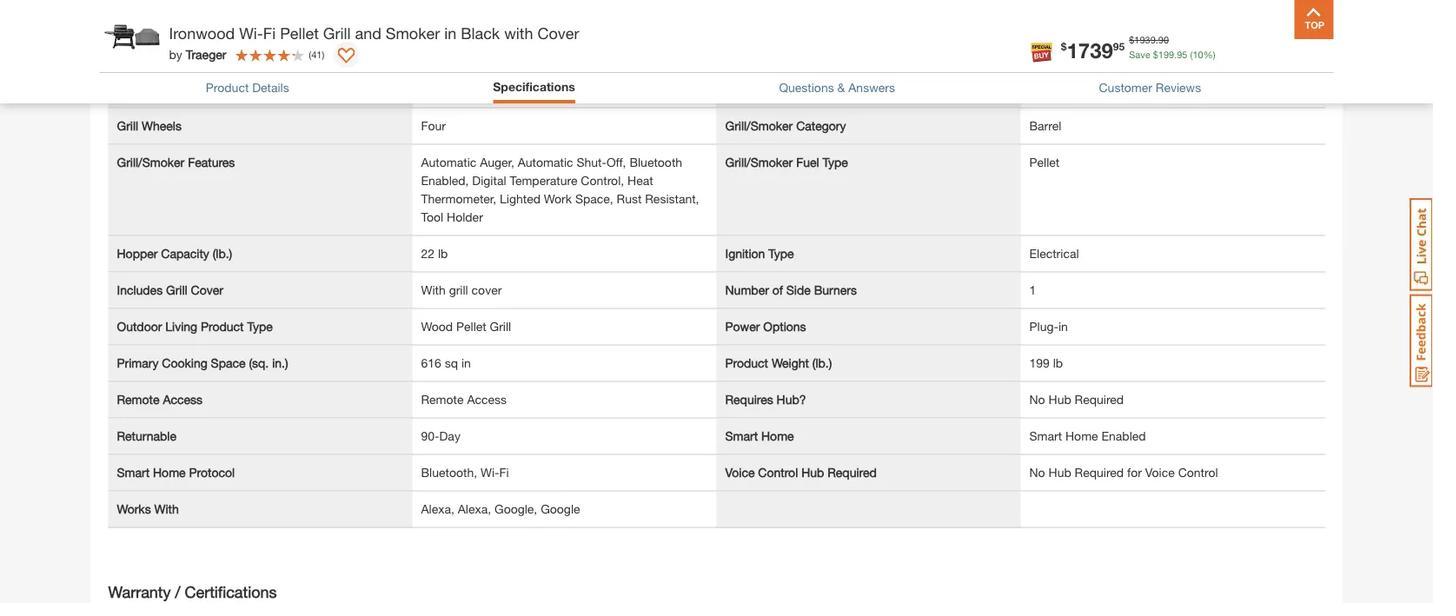 Task type: vqa. For each thing, say whether or not it's contained in the screenshot.


Task type: locate. For each thing, give the bounding box(es) containing it.
(lb.) right capacity
[[213, 247, 232, 261]]

(lb.)
[[213, 247, 232, 261], [813, 356, 832, 370]]

1 horizontal spatial in
[[461, 356, 471, 370]]

0 vertical spatial .
[[1156, 34, 1158, 46]]

1 vertical spatial lb
[[1053, 356, 1063, 370]]

1 horizontal spatial cover
[[538, 24, 579, 43]]

black
[[461, 24, 500, 43], [1030, 46, 1060, 60]]

grill/smoker for grill/smoker category
[[725, 119, 793, 133]]

required for no hub required for voice control
[[1075, 466, 1124, 480]]

2 horizontal spatial smart
[[1030, 429, 1062, 443]]

enabled
[[1102, 429, 1146, 443]]

&
[[838, 80, 845, 95]]

2 horizontal spatial pellet
[[1030, 155, 1060, 170]]

cover
[[538, 24, 579, 43], [191, 283, 223, 297]]

95 left 10
[[1177, 49, 1188, 60]]

control right for
[[1178, 466, 1218, 480]]

0 horizontal spatial material
[[221, 82, 265, 97]]

1 no from the top
[[1030, 393, 1045, 407]]

alexa, down bluetooth,
[[421, 502, 454, 516]]

control down smart home
[[758, 466, 798, 480]]

in up 199 lb
[[1059, 320, 1068, 334]]

2 vertical spatial pellet
[[456, 320, 486, 334]]

grill
[[323, 24, 351, 43], [117, 82, 138, 97], [725, 82, 747, 97], [117, 119, 138, 133], [166, 283, 187, 297], [490, 320, 511, 334]]

0 horizontal spatial remote access
[[117, 393, 203, 407]]

no for no hub required for voice control
[[1030, 466, 1045, 480]]

product weight (lb.)
[[725, 356, 832, 370]]

2 horizontal spatial $
[[1153, 49, 1158, 60]]

no
[[1030, 393, 1045, 407], [1030, 466, 1045, 480]]

smart home enabled
[[1030, 429, 1146, 443]]

automatic up enabled, at top
[[421, 155, 477, 170]]

hub down 'hub?'
[[801, 466, 824, 480]]

1 vertical spatial fi
[[499, 466, 509, 480]]

1 ( from the left
[[1190, 49, 1193, 60]]

1 vertical spatial black
[[1030, 46, 1060, 60]]

95
[[1113, 41, 1125, 53], [1177, 49, 1188, 60]]

0 vertical spatial cover
[[538, 24, 579, 43]]

1 horizontal spatial $
[[1129, 34, 1135, 46]]

0 horizontal spatial remote
[[117, 393, 160, 407]]

grill/smoker for grill/smoker features
[[117, 155, 185, 170]]

space
[[211, 356, 246, 370]]

1 horizontal spatial type
[[769, 247, 794, 261]]

1 vertical spatial no
[[1030, 466, 1045, 480]]

holder
[[447, 210, 483, 224]]

black left 1739
[[1030, 46, 1060, 60]]

ironwood
[[169, 24, 235, 43]]

1 horizontal spatial lb
[[1053, 356, 1063, 370]]

access down 616 sq in
[[467, 393, 507, 407]]

google,
[[495, 502, 537, 516]]

wi- up alexa, alexa, google, google
[[481, 466, 499, 480]]

0 horizontal spatial automatic
[[421, 155, 477, 170]]

smart up works
[[117, 466, 150, 480]]

control
[[758, 466, 798, 480], [1178, 466, 1218, 480]]

rust
[[617, 192, 642, 206]]

grill/smoker down the grill material
[[725, 119, 793, 133]]

live chat image
[[1410, 198, 1433, 291]]

0 horizontal spatial type
[[247, 320, 273, 334]]

0 horizontal spatial voice
[[725, 466, 755, 480]]

0 vertical spatial (lb.)
[[213, 247, 232, 261]]

home for smart home enabled
[[1066, 429, 1098, 443]]

shut-
[[577, 155, 607, 170]]

in right smoker
[[444, 24, 456, 43]]

required
[[1075, 393, 1124, 407], [828, 466, 877, 480], [1075, 466, 1124, 480]]

barrel
[[1030, 119, 1062, 133]]

1 horizontal spatial fi
[[499, 466, 509, 480]]

remote access down sq
[[421, 393, 507, 407]]

no down 199 lb
[[1030, 393, 1045, 407]]

0 vertical spatial no
[[1030, 393, 1045, 407]]

10
[[1193, 49, 1203, 60]]

1 horizontal spatial automatic
[[518, 155, 573, 170]]

hub?
[[777, 393, 806, 407]]

wi- for bluetooth,
[[481, 466, 499, 480]]

pellet down barrel
[[1030, 155, 1060, 170]]

2 control from the left
[[1178, 466, 1218, 480]]

in.)
[[272, 356, 288, 370]]

0 vertical spatial 199
[[1158, 49, 1174, 60]]

lb down plug-in
[[1053, 356, 1063, 370]]

1 vertical spatial with
[[154, 502, 179, 516]]

category
[[796, 119, 846, 133]]

1 horizontal spatial wi-
[[481, 466, 499, 480]]

0 horizontal spatial $
[[1061, 41, 1067, 53]]

1 vertical spatial wi-
[[481, 466, 499, 480]]

material up grill/smoker category at the top right of page
[[750, 82, 794, 97]]

primary
[[117, 356, 159, 370]]

remote up 90-day
[[421, 393, 464, 407]]

smart home protocol
[[117, 466, 235, 480]]

2 vertical spatial product
[[725, 356, 768, 370]]

1 horizontal spatial 95
[[1177, 49, 1188, 60]]

$ up save
[[1129, 34, 1135, 46]]

1 horizontal spatial black
[[1030, 46, 1060, 60]]

1 vertical spatial type
[[769, 247, 794, 261]]

grill/smoker down grill/smoker category at the top right of page
[[725, 155, 793, 170]]

2 material from the left
[[750, 82, 794, 97]]

black left with
[[461, 24, 500, 43]]

1 vertical spatial (lb.)
[[813, 356, 832, 370]]

( inside '$ 1939 . 90 save $ 199 . 95 ( 10 %)'
[[1190, 49, 1193, 60]]

alexa, down bluetooth, wi-fi
[[458, 502, 491, 516]]

product for product weight (lb.)
[[725, 356, 768, 370]]

0 horizontal spatial (lb.)
[[213, 247, 232, 261]]

199 down plug-
[[1030, 356, 1050, 370]]

( left %)
[[1190, 49, 1193, 60]]

customer reviews button
[[1099, 79, 1201, 97], [1099, 79, 1201, 97]]

1
[[1030, 283, 1036, 297]]

grill/smoker
[[725, 119, 793, 133], [117, 155, 185, 170], [725, 155, 793, 170]]

pellet up the 41
[[280, 24, 319, 43]]

( 41 )
[[309, 49, 324, 60]]

( left ")"
[[309, 49, 311, 60]]

0 horizontal spatial 199
[[1030, 356, 1050, 370]]

1 horizontal spatial smart
[[725, 429, 758, 443]]

0 horizontal spatial home
[[153, 466, 186, 480]]

1 alexa, from the left
[[421, 502, 454, 516]]

grill down front/side
[[117, 82, 138, 97]]

steel up barrel
[[1030, 82, 1057, 97]]

95 inside '$ 1939 . 90 save $ 199 . 95 ( 10 %)'
[[1177, 49, 1188, 60]]

material
[[221, 82, 265, 97], [750, 82, 794, 97]]

remote access up returnable
[[117, 393, 203, 407]]

hub for no hub required for voice control
[[1049, 466, 1071, 480]]

lighted
[[500, 192, 541, 206]]

coated
[[476, 82, 516, 97]]

specifications button
[[493, 77, 575, 99], [493, 77, 575, 96]]

$ right save
[[1153, 49, 1158, 60]]

0 horizontal spatial black
[[461, 24, 500, 43]]

41
[[311, 49, 322, 60]]

1 horizontal spatial alexa,
[[458, 502, 491, 516]]

1 material from the left
[[221, 82, 265, 97]]

0 vertical spatial in
[[444, 24, 456, 43]]

four
[[421, 119, 446, 133]]

1 vertical spatial cover
[[191, 283, 223, 297]]

0 horizontal spatial steel
[[520, 82, 547, 97]]

1 control from the left
[[758, 466, 798, 480]]

1 horizontal spatial access
[[467, 393, 507, 407]]

1 horizontal spatial home
[[761, 429, 794, 443]]

0 horizontal spatial lb
[[438, 247, 448, 261]]

access down cooking in the left of the page
[[163, 393, 203, 407]]

1 horizontal spatial (
[[1190, 49, 1193, 60]]

1 vertical spatial in
[[1059, 320, 1068, 334]]

options
[[763, 320, 806, 334]]

type up (sq.
[[247, 320, 273, 334]]

grill down cover
[[490, 320, 511, 334]]

fi up details
[[263, 24, 276, 43]]

steel right coated
[[520, 82, 547, 97]]

2 vertical spatial in
[[461, 356, 471, 370]]

1 horizontal spatial remote
[[421, 393, 464, 407]]

0 horizontal spatial smart
[[117, 466, 150, 480]]

0 vertical spatial product
[[206, 80, 249, 95]]

199 lb
[[1030, 356, 1063, 370]]

1 vertical spatial product
[[201, 320, 244, 334]]

0 vertical spatial with
[[421, 283, 446, 297]]

lb right 22
[[438, 247, 448, 261]]

grill left wheels
[[117, 119, 138, 133]]

199 down '90'
[[1158, 49, 1174, 60]]

with left grill
[[421, 283, 446, 297]]

$
[[1129, 34, 1135, 46], [1061, 41, 1067, 53], [1153, 49, 1158, 60]]

1 horizontal spatial steel
[[1030, 82, 1057, 97]]

product image image
[[104, 9, 160, 65]]

answers
[[849, 80, 895, 95]]

grill/smoker for grill/smoker fuel type
[[725, 155, 793, 170]]

cover up 'outdoor living product type'
[[191, 283, 223, 297]]

199 inside '$ 1939 . 90 save $ 199 . 95 ( 10 %)'
[[1158, 49, 1174, 60]]

fi up alexa, alexa, google, google
[[499, 466, 509, 480]]

automatic up temperature
[[518, 155, 573, 170]]

smart down requires
[[725, 429, 758, 443]]

voice down smart home
[[725, 466, 755, 480]]

access
[[163, 393, 203, 407], [467, 393, 507, 407]]

0 horizontal spatial 95
[[1113, 41, 1125, 53]]

required for no hub required
[[1075, 393, 1124, 407]]

home down no hub required
[[1066, 429, 1098, 443]]

digital
[[472, 174, 506, 188]]

1 horizontal spatial 199
[[1158, 49, 1174, 60]]

sq
[[445, 356, 458, 370]]

1 remote access from the left
[[117, 393, 203, 407]]

2 remote access from the left
[[421, 393, 507, 407]]

grill/smoker features
[[117, 155, 235, 170]]

wi- right ironwood
[[239, 24, 263, 43]]

no down smart home enabled
[[1030, 466, 1045, 480]]

lb for 22 lb
[[438, 247, 448, 261]]

1939
[[1135, 34, 1156, 46]]

1 horizontal spatial voice
[[1145, 466, 1175, 480]]

616
[[421, 356, 441, 370]]

works with
[[117, 502, 179, 516]]

pellet right wood
[[456, 320, 486, 334]]

with right works
[[154, 502, 179, 516]]

outdoor
[[117, 320, 162, 334]]

hub down 199 lb
[[1049, 393, 1071, 407]]

cover right with
[[538, 24, 579, 43]]

0 vertical spatial wi-
[[239, 24, 263, 43]]

plug-
[[1030, 320, 1059, 334]]

1 horizontal spatial .
[[1174, 49, 1177, 60]]

0 horizontal spatial in
[[444, 24, 456, 43]]

)
[[322, 49, 324, 60]]

0 horizontal spatial control
[[758, 466, 798, 480]]

2 alexa, from the left
[[458, 502, 491, 516]]

voice
[[725, 466, 755, 480], [1145, 466, 1175, 480]]

0 horizontal spatial .
[[1156, 34, 1158, 46]]

0 horizontal spatial with
[[154, 502, 179, 516]]

remote down primary
[[117, 393, 160, 407]]

hub
[[1049, 393, 1071, 407], [801, 466, 824, 480], [1049, 466, 1071, 480]]

0 horizontal spatial pellet
[[280, 24, 319, 43]]

with
[[504, 24, 533, 43]]

2 horizontal spatial home
[[1066, 429, 1098, 443]]

0 horizontal spatial cover
[[191, 283, 223, 297]]

product up space
[[201, 320, 244, 334]]

grill down the hopper capacity (lb.)
[[166, 283, 187, 297]]

fuel
[[796, 155, 819, 170]]

remote access
[[117, 393, 203, 407], [421, 393, 507, 407]]

type right "fuel"
[[823, 155, 848, 170]]

with grill cover
[[421, 283, 502, 297]]

cover
[[472, 283, 502, 297]]

product up requires
[[725, 356, 768, 370]]

home up works with
[[153, 466, 186, 480]]

product down traeger
[[206, 80, 249, 95]]

product for product details
[[206, 80, 249, 95]]

smart for smart home protocol
[[117, 466, 150, 480]]

2 horizontal spatial type
[[823, 155, 848, 170]]

grill/smoker category
[[725, 119, 846, 133]]

1 horizontal spatial (lb.)
[[813, 356, 832, 370]]

1 vertical spatial pellet
[[1030, 155, 1060, 170]]

material down traeger
[[221, 82, 265, 97]]

type right ignition
[[769, 247, 794, 261]]

save
[[1129, 49, 1150, 60]]

hub down smart home enabled
[[1049, 466, 1071, 480]]

google
[[541, 502, 580, 516]]

2 horizontal spatial in
[[1059, 320, 1068, 334]]

0 vertical spatial black
[[461, 24, 500, 43]]

no for no hub required
[[1030, 393, 1045, 407]]

0 horizontal spatial alexa,
[[421, 502, 454, 516]]

grill/smoker down grill wheels at the left of the page
[[117, 155, 185, 170]]

0 horizontal spatial fi
[[263, 24, 276, 43]]

wi-
[[239, 24, 263, 43], [481, 466, 499, 480]]

smart down no hub required
[[1030, 429, 1062, 443]]

$ left save
[[1061, 41, 1067, 53]]

2 voice from the left
[[1145, 466, 1175, 480]]

0 vertical spatial lb
[[438, 247, 448, 261]]

.
[[1156, 34, 1158, 46], [1174, 49, 1177, 60]]

1 horizontal spatial control
[[1178, 466, 1218, 480]]

95 left save
[[1113, 41, 1125, 53]]

auger,
[[480, 155, 514, 170]]

protocol
[[189, 466, 235, 480]]

home down requires hub?
[[761, 429, 794, 443]]

0 horizontal spatial access
[[163, 393, 203, 407]]

voice right for
[[1145, 466, 1175, 480]]

cooking
[[162, 356, 208, 370]]

1 horizontal spatial pellet
[[456, 320, 486, 334]]

0 horizontal spatial (
[[309, 49, 311, 60]]

space,
[[575, 192, 613, 206]]

$ inside $ 1739 95
[[1061, 41, 1067, 53]]

living
[[165, 320, 197, 334]]

0 horizontal spatial wi-
[[239, 24, 263, 43]]

1 horizontal spatial material
[[750, 82, 794, 97]]

in right sq
[[461, 356, 471, 370]]

2 remote from the left
[[421, 393, 464, 407]]

0 vertical spatial fi
[[263, 24, 276, 43]]

(lb.) right weight
[[813, 356, 832, 370]]

fi for ironwood
[[263, 24, 276, 43]]

1 horizontal spatial remote access
[[421, 393, 507, 407]]

2 no from the top
[[1030, 466, 1045, 480]]

199
[[1158, 49, 1174, 60], [1030, 356, 1050, 370]]



Task type: describe. For each thing, give the bounding box(es) containing it.
electrical
[[1030, 247, 1079, 261]]

home for smart home
[[761, 429, 794, 443]]

2 access from the left
[[467, 393, 507, 407]]

90-day
[[421, 429, 461, 443]]

90
[[1158, 34, 1169, 46]]

0 vertical spatial type
[[823, 155, 848, 170]]

plug-in
[[1030, 320, 1068, 334]]

and
[[355, 24, 381, 43]]

porcelain-coated steel
[[421, 82, 547, 97]]

$ for 1939
[[1129, 34, 1135, 46]]

customer
[[1099, 80, 1152, 95]]

wheels
[[142, 119, 182, 133]]

outdoor living product type
[[117, 320, 273, 334]]

grill/smoker fuel type
[[725, 155, 848, 170]]

number of side burners
[[725, 283, 857, 297]]

616 sq in
[[421, 356, 471, 370]]

2 steel from the left
[[1030, 82, 1057, 97]]

off,
[[607, 155, 626, 170]]

$ 1939 . 90 save $ 199 . 95 ( 10 %)
[[1129, 34, 1216, 60]]

grill up grill/smoker category at the top right of page
[[725, 82, 747, 97]]

capacity
[[161, 247, 209, 261]]

features
[[188, 155, 235, 170]]

control,
[[581, 174, 624, 188]]

home for smart home protocol
[[153, 466, 186, 480]]

bluetooth,
[[421, 466, 477, 480]]

$ 1739 95
[[1061, 37, 1125, 62]]

wood pellet grill
[[421, 320, 511, 334]]

includes
[[117, 283, 163, 297]]

bluetooth, wi-fi
[[421, 466, 509, 480]]

fi for bluetooth,
[[499, 466, 509, 480]]

(lb.) for product weight (lb.)
[[813, 356, 832, 370]]

$ for 1739
[[1061, 41, 1067, 53]]

power options
[[725, 320, 806, 334]]

front/side
[[117, 46, 174, 60]]

hub for no hub required
[[1049, 393, 1071, 407]]

1 steel from the left
[[520, 82, 547, 97]]

front/side shelf
[[117, 46, 205, 60]]

lb for 199 lb
[[1053, 356, 1063, 370]]

reviews
[[1156, 80, 1201, 95]]

questions & answers
[[779, 80, 895, 95]]

of
[[772, 283, 783, 297]]

shelf
[[177, 46, 205, 60]]

enabled,
[[421, 174, 469, 188]]

includes grill cover
[[117, 283, 223, 297]]

number
[[725, 283, 769, 297]]

hopper capacity (lb.)
[[117, 247, 232, 261]]

product details
[[206, 80, 289, 95]]

grill material
[[725, 82, 794, 97]]

22 lb
[[421, 247, 448, 261]]

no hub required
[[1030, 393, 1124, 407]]

certifications
[[185, 583, 277, 601]]

/
[[175, 583, 180, 601]]

grill
[[449, 283, 468, 297]]

feedback link image
[[1410, 294, 1433, 388]]

work
[[544, 192, 572, 206]]

95 inside $ 1739 95
[[1113, 41, 1125, 53]]

(lb.) for hopper capacity (lb.)
[[213, 247, 232, 261]]

0 vertical spatial pellet
[[280, 24, 319, 43]]

smart for smart home
[[725, 429, 758, 443]]

weight
[[772, 356, 809, 370]]

1 voice from the left
[[725, 466, 755, 480]]

by traeger
[[169, 47, 226, 62]]

22
[[421, 247, 435, 261]]

%)
[[1203, 49, 1216, 60]]

hopper
[[117, 247, 158, 261]]

tool
[[421, 210, 443, 224]]

porcelain-
[[421, 82, 476, 97]]

display image
[[337, 48, 355, 65]]

voice control hub required
[[725, 466, 877, 480]]

temperature
[[510, 174, 578, 188]]

smoker
[[386, 24, 440, 43]]

1 remote from the left
[[117, 393, 160, 407]]

burners
[[814, 283, 857, 297]]

questions
[[779, 80, 834, 95]]

grill up display image
[[323, 24, 351, 43]]

smart for smart home enabled
[[1030, 429, 1062, 443]]

power
[[725, 320, 760, 334]]

by
[[169, 47, 182, 62]]

1 vertical spatial 199
[[1030, 356, 1050, 370]]

2 vertical spatial type
[[247, 320, 273, 334]]

traeger
[[186, 47, 226, 62]]

resistant,
[[645, 192, 699, 206]]

details
[[252, 80, 289, 95]]

warranty
[[108, 583, 171, 601]]

primary cooking space (sq. in.)
[[117, 356, 288, 370]]

1 vertical spatial .
[[1174, 49, 1177, 60]]

grill wheels
[[117, 119, 182, 133]]

warranty / certifications
[[108, 583, 277, 601]]

1 horizontal spatial with
[[421, 283, 446, 297]]

ironwood wi-fi pellet grill and smoker in black with cover
[[169, 24, 579, 43]]

wi- for ironwood
[[239, 24, 263, 43]]

2 ( from the left
[[309, 49, 311, 60]]

90-
[[421, 429, 439, 443]]

alexa, alexa, google, google
[[421, 502, 580, 516]]

grill grate/surface material
[[117, 82, 265, 97]]

requires
[[725, 393, 773, 407]]

day
[[439, 429, 461, 443]]

requires hub?
[[725, 393, 806, 407]]

customer reviews
[[1099, 80, 1201, 95]]

1 access from the left
[[163, 393, 203, 407]]

2 automatic from the left
[[518, 155, 573, 170]]

smart home
[[725, 429, 794, 443]]

thermometer,
[[421, 192, 496, 206]]

1 automatic from the left
[[421, 155, 477, 170]]

(sq.
[[249, 356, 269, 370]]



